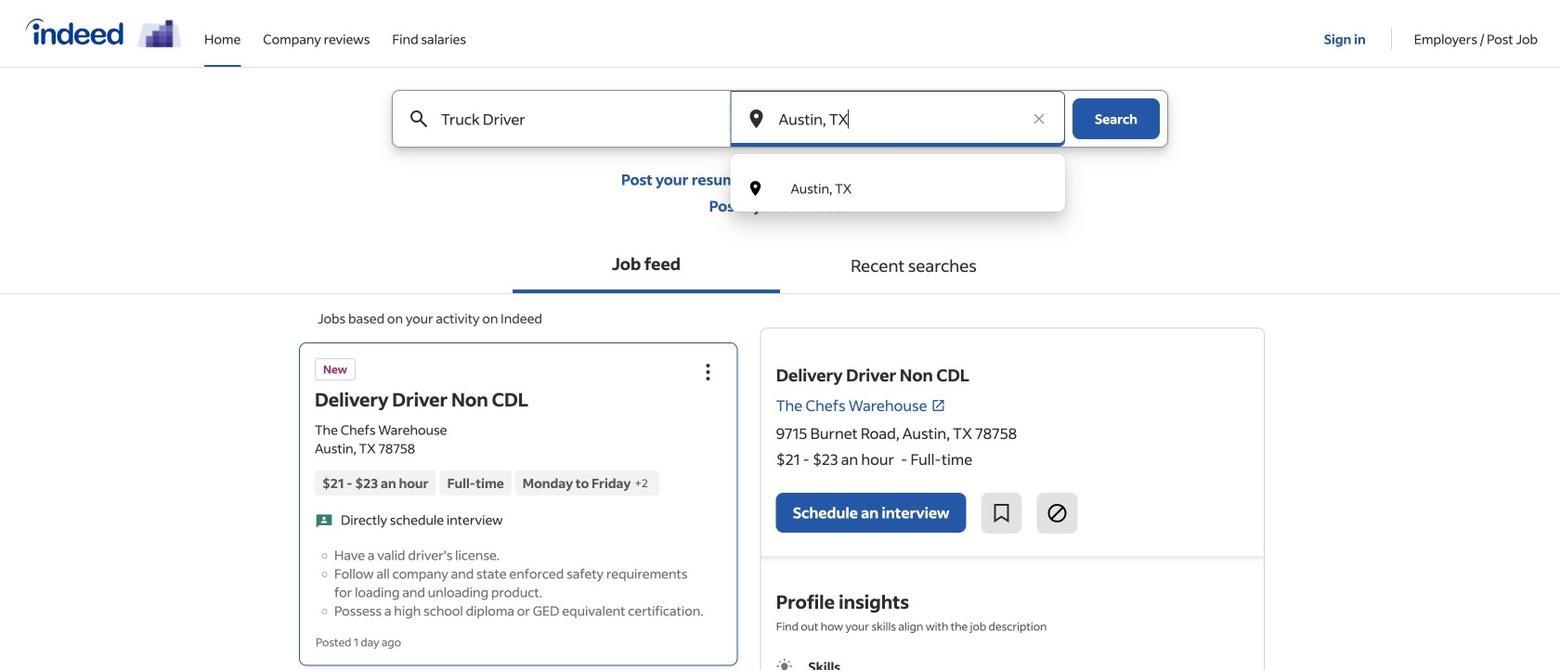 Task type: locate. For each thing, give the bounding box(es) containing it.
skills group
[[776, 658, 1249, 671]]

group
[[688, 352, 729, 393]]

search: Job title, keywords, or company text field
[[437, 91, 698, 147]]

main content
[[0, 90, 1560, 671]]

tab list
[[0, 238, 1560, 294]]

None search field
[[377, 90, 1183, 212]]



Task type: vqa. For each thing, say whether or not it's contained in the screenshot.
Skills GROUP
yes



Task type: describe. For each thing, give the bounding box(es) containing it.
at indeed, we're committed to increasing representation of women at all levels of indeed's global workforce to at least 50% by 2030 image
[[137, 20, 182, 47]]

Edit location text field
[[775, 91, 1021, 147]]

save this job image
[[991, 502, 1013, 525]]

not interested image
[[1046, 502, 1069, 525]]

the chefs warehouse (opens in a new tab) image
[[931, 398, 946, 413]]

clear location input image
[[1030, 110, 1049, 128]]



